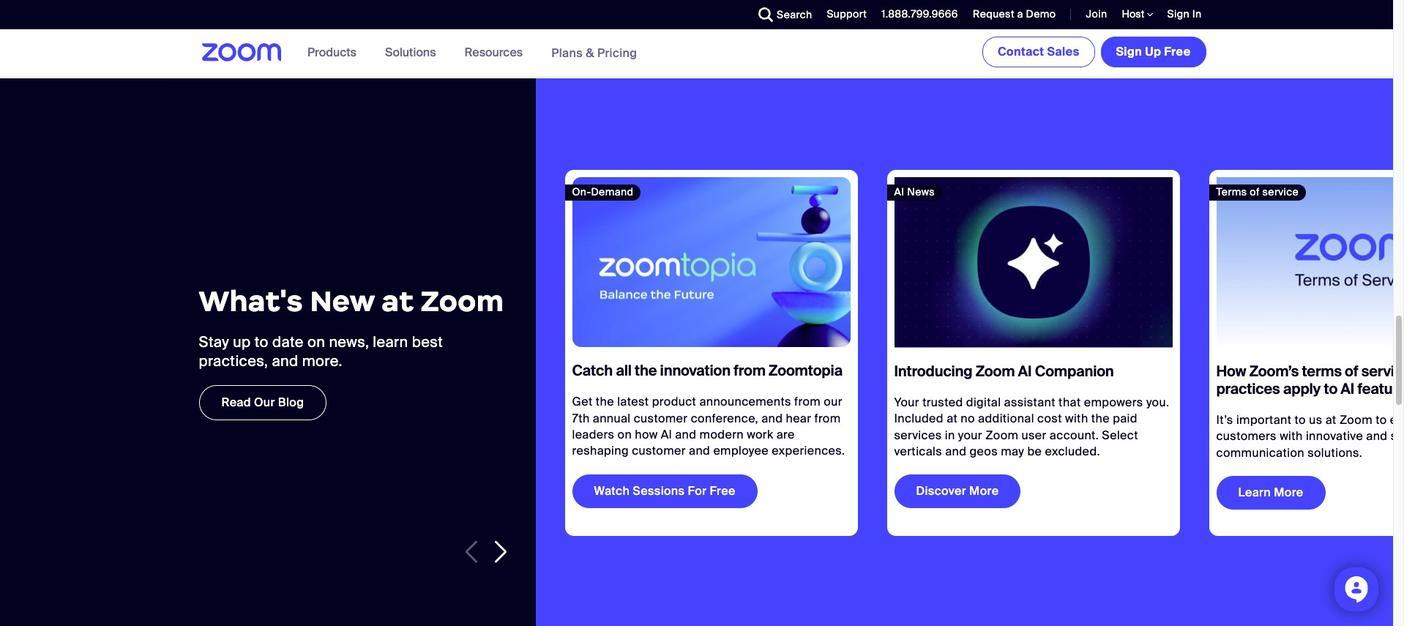 Task type: describe. For each thing, give the bounding box(es) containing it.
more
[[970, 484, 999, 499]]

employee
[[714, 444, 769, 459]]

sign for sign up free
[[1117, 44, 1143, 59]]

terms
[[1303, 362, 1343, 381]]

&
[[586, 45, 595, 60]]

companion
[[1035, 362, 1115, 381]]

zoom inside your trusted digital assistant that empowers you. included at no additional cost with the paid services in your zoom user account. select verticals and geos may be excluded.
[[986, 428, 1019, 443]]

practices,
[[199, 351, 268, 370]]

discover
[[917, 484, 967, 499]]

2 / 5 element
[[887, 170, 1180, 536]]

are
[[777, 427, 795, 443]]

watch sessions for free
[[594, 483, 736, 499]]

terms of service
[[1217, 185, 1300, 198]]

at inside your trusted digital assistant that empowers you. included at no additional cost with the paid services in your zoom user account. select verticals and geos may be excluded.
[[947, 411, 958, 427]]

get the latest product announcements from our 7th annual customer conference, and hear from leaders on how al and modern work are reshaping customer and employee experiences.
[[572, 394, 846, 459]]

new
[[310, 284, 375, 320]]

how
[[1217, 362, 1247, 381]]

sign up free
[[1117, 44, 1191, 59]]

solutions button
[[385, 29, 443, 76]]

contact sales
[[998, 44, 1080, 59]]

watch sessions for free link
[[572, 475, 758, 508]]

ai news
[[895, 185, 935, 198]]

on inside the get the latest product announcements from our 7th annual customer conference, and hear from leaders on how al and modern work are reshaping customer and employee experiences.
[[618, 427, 632, 443]]

solutions
[[385, 45, 436, 60]]

and up work
[[762, 411, 783, 426]]

powering organizations across industries and geographies tab list
[[712, 0, 1202, 5]]

on-
[[572, 185, 591, 198]]

in
[[1193, 7, 1202, 21]]

and inside stay up to date on news, learn best practices, and more.
[[272, 351, 299, 370]]

3 / 5 element
[[1210, 170, 1405, 536]]

hear
[[786, 411, 812, 426]]

demand
[[591, 185, 634, 198]]

may
[[1001, 444, 1025, 459]]

join link up meetings navigation
[[1087, 7, 1108, 21]]

it's
[[1217, 412, 1234, 428]]

watch
[[594, 483, 630, 499]]

trusted
[[923, 395, 964, 410]]

zoom up "best"
[[421, 284, 504, 320]]

date
[[272, 332, 304, 351]]

with
[[1066, 411, 1089, 427]]

blog
[[278, 394, 304, 410]]

it's important to us at zoom to em
[[1217, 412, 1405, 461]]

meetings navigation
[[980, 29, 1210, 70]]

account.
[[1050, 428, 1100, 443]]

zoom's
[[1250, 362, 1300, 381]]

no
[[961, 411, 976, 427]]

introducing zoom ai companion image
[[895, 177, 1173, 348]]

your
[[895, 395, 920, 410]]

read our blog link
[[199, 385, 327, 420]]

on inside stay up to date on news, learn best practices, and more.
[[308, 332, 325, 351]]

pricing
[[598, 45, 638, 60]]

sign in
[[1168, 7, 1202, 21]]

and right al
[[676, 427, 697, 443]]

catch all the innovation from zoomtopia
[[572, 361, 843, 380]]

1 vertical spatial customer
[[632, 444, 686, 459]]

on-demand
[[572, 185, 634, 198]]

1.888.799.9666
[[882, 7, 959, 21]]

get
[[572, 394, 593, 410]]

1.888.799.9666 button down powering organizations across industries and geographies tab list on the right top of the page
[[882, 7, 959, 21]]

a
[[1018, 7, 1024, 21]]

al
[[661, 427, 672, 443]]

more
[[1275, 485, 1304, 500]]

latest
[[618, 394, 649, 410]]

innovation
[[660, 361, 731, 380]]

resources button
[[465, 29, 530, 76]]

request
[[973, 7, 1015, 21]]

learn
[[1239, 485, 1272, 500]]

user
[[1022, 428, 1047, 443]]

products
[[308, 45, 357, 60]]

announcements
[[700, 394, 792, 410]]

your trusted digital assistant that empowers you. included at no additional cost with the paid services in your zoom user account. select verticals and geos may be excluded.
[[895, 395, 1170, 459]]

7th
[[572, 411, 590, 426]]

you.
[[1147, 395, 1170, 410]]

digital
[[967, 395, 1002, 410]]

introducing zoom ai companion
[[895, 362, 1115, 381]]

and inside your trusted digital assistant that empowers you. included at no additional cost with the paid services in your zoom user account. select verticals and geos may be excluded.
[[946, 444, 967, 459]]

support
[[827, 7, 867, 21]]

0 horizontal spatial at
[[382, 284, 414, 320]]

how zoom's terms of service and practices apply to ai features image
[[1217, 177, 1405, 348]]

the inside your trusted digital assistant that empowers you. included at no additional cost with the paid services in your zoom user account. select verticals and geos may be excluded.
[[1092, 411, 1110, 427]]

host button
[[1123, 7, 1153, 21]]

sessions
[[633, 483, 685, 499]]

0 vertical spatial of
[[1251, 185, 1261, 198]]

catch all the innovation from zoomtopia image
[[572, 177, 851, 348]]

demo
[[1027, 7, 1057, 21]]

0 vertical spatial customer
[[634, 411, 688, 426]]

verticals
[[895, 444, 943, 459]]

in
[[945, 428, 956, 443]]



Task type: locate. For each thing, give the bounding box(es) containing it.
to left em
[[1376, 412, 1388, 428]]

sign left up
[[1117, 44, 1143, 59]]

2 horizontal spatial to
[[1376, 412, 1388, 428]]

to
[[255, 332, 269, 351], [1295, 412, 1307, 428], [1376, 412, 1388, 428]]

0 horizontal spatial of
[[1251, 185, 1261, 198]]

geos
[[970, 444, 998, 459]]

up
[[1146, 44, 1162, 59]]

2 horizontal spatial the
[[1092, 411, 1110, 427]]

plans
[[552, 45, 583, 60]]

1 vertical spatial ai
[[1019, 362, 1032, 381]]

news
[[908, 185, 935, 198]]

service right terms
[[1263, 185, 1300, 198]]

1 vertical spatial of
[[1346, 362, 1359, 381]]

sign for sign in
[[1168, 7, 1190, 21]]

sign left in
[[1168, 7, 1190, 21]]

stay
[[199, 332, 229, 351]]

to inside stay up to date on news, learn best practices, and more.
[[255, 332, 269, 351]]

join link left host
[[1076, 0, 1112, 29]]

zoom down the additional on the bottom right of the page
[[986, 428, 1019, 443]]

search
[[777, 8, 813, 21]]

our
[[254, 394, 275, 410]]

0 horizontal spatial to
[[255, 332, 269, 351]]

service inside how zoom's terms of service
[[1362, 362, 1405, 381]]

how
[[635, 427, 658, 443]]

discover more link
[[895, 475, 1021, 509]]

read
[[222, 394, 251, 410]]

up
[[233, 332, 251, 351]]

read our blog
[[222, 394, 304, 410]]

banner containing contact sales
[[184, 29, 1210, 77]]

1 horizontal spatial at
[[947, 411, 958, 427]]

learn more link
[[1217, 476, 1326, 510]]

0 vertical spatial sign
[[1168, 7, 1190, 21]]

2 vertical spatial the
[[1092, 411, 1110, 427]]

to left the 'us'
[[1295, 412, 1307, 428]]

modern
[[700, 427, 744, 443]]

the inside the get the latest product announcements from our 7th annual customer conference, and hear from leaders on how al and modern work are reshaping customer and employee experiences.
[[596, 394, 615, 410]]

ai up assistant
[[1019, 362, 1032, 381]]

request a demo
[[973, 7, 1057, 21]]

customer up al
[[634, 411, 688, 426]]

2 horizontal spatial at
[[1326, 412, 1337, 428]]

discover more
[[917, 484, 999, 499]]

the right all
[[635, 361, 657, 380]]

1 horizontal spatial ai
[[1019, 362, 1032, 381]]

contact sales link
[[983, 37, 1095, 67]]

1 horizontal spatial the
[[635, 361, 657, 380]]

zoom up digital
[[976, 362, 1015, 381]]

terms
[[1217, 185, 1248, 198]]

1 horizontal spatial on
[[618, 427, 632, 443]]

1 vertical spatial from
[[795, 394, 821, 410]]

more.
[[302, 351, 343, 370]]

sales
[[1048, 44, 1080, 59]]

0 vertical spatial on
[[308, 332, 325, 351]]

from up announcements
[[734, 361, 766, 380]]

experiences.
[[772, 444, 846, 459]]

work
[[747, 427, 774, 443]]

zoom inside it's important to us at zoom to em
[[1340, 412, 1373, 428]]

join link
[[1076, 0, 1112, 29], [1087, 7, 1108, 21]]

at left no
[[947, 411, 958, 427]]

sign in link
[[1157, 0, 1210, 29], [1168, 7, 1202, 21]]

0 horizontal spatial ai
[[895, 185, 905, 198]]

plans & pricing link
[[552, 45, 638, 60], [552, 45, 638, 60]]

reshaping
[[572, 444, 629, 459]]

what's
[[199, 284, 303, 320]]

1 vertical spatial on
[[618, 427, 632, 443]]

us
[[1310, 412, 1323, 428]]

catch
[[572, 361, 613, 380]]

how zoom's terms of service
[[1217, 362, 1405, 398]]

best
[[412, 332, 443, 351]]

0 horizontal spatial on
[[308, 332, 325, 351]]

assistant
[[1005, 395, 1056, 410]]

of right terms on the bottom right
[[1346, 362, 1359, 381]]

ai left 'news' at the right top
[[895, 185, 905, 198]]

1.888.799.9666 button
[[871, 0, 962, 29], [882, 7, 959, 21]]

that
[[1059, 395, 1082, 410]]

cost
[[1038, 411, 1063, 427]]

and
[[272, 351, 299, 370], [762, 411, 783, 426], [676, 427, 697, 443], [689, 444, 711, 459], [946, 444, 967, 459]]

1 vertical spatial service
[[1362, 362, 1405, 381]]

0 vertical spatial the
[[635, 361, 657, 380]]

sign inside button
[[1117, 44, 1143, 59]]

on right date
[[308, 332, 325, 351]]

select
[[1103, 428, 1139, 443]]

search button
[[748, 0, 816, 29]]

learn more
[[1239, 485, 1304, 500]]

products button
[[308, 29, 363, 76]]

0 horizontal spatial the
[[596, 394, 615, 410]]

at right the 'us'
[[1326, 412, 1337, 428]]

0 horizontal spatial service
[[1263, 185, 1300, 198]]

product information navigation
[[297, 29, 649, 77]]

1 horizontal spatial to
[[1295, 412, 1307, 428]]

host
[[1123, 7, 1148, 21]]

0 vertical spatial from
[[734, 361, 766, 380]]

join
[[1087, 7, 1108, 21]]

zoom right the 'us'
[[1340, 412, 1373, 428]]

1 vertical spatial sign
[[1117, 44, 1143, 59]]

and left more.
[[272, 351, 299, 370]]

sign
[[1168, 7, 1190, 21], [1117, 44, 1143, 59]]

zoom
[[421, 284, 504, 320], [976, 362, 1015, 381], [1340, 412, 1373, 428], [986, 428, 1019, 443]]

empowers
[[1085, 395, 1144, 410]]

plans & pricing
[[552, 45, 638, 60]]

at
[[382, 284, 414, 320], [947, 411, 958, 427], [1326, 412, 1337, 428]]

1 horizontal spatial service
[[1362, 362, 1405, 381]]

sign up free button
[[1101, 37, 1207, 67]]

all
[[616, 361, 632, 380]]

1 vertical spatial the
[[596, 394, 615, 410]]

excluded.
[[1046, 444, 1101, 459]]

included
[[895, 411, 944, 427]]

service up em
[[1362, 362, 1405, 381]]

paid
[[1113, 411, 1138, 427]]

to for us
[[1295, 412, 1307, 428]]

of inside how zoom's terms of service
[[1346, 362, 1359, 381]]

news,
[[329, 332, 369, 351]]

additional
[[979, 411, 1035, 427]]

from
[[734, 361, 766, 380], [795, 394, 821, 410], [815, 411, 841, 426]]

1 horizontal spatial sign
[[1168, 7, 1190, 21]]

to right up
[[255, 332, 269, 351]]

zoomtopia
[[769, 361, 843, 380]]

at inside it's important to us at zoom to em
[[1326, 412, 1337, 428]]

em
[[1391, 412, 1405, 428]]

to for date
[[255, 332, 269, 351]]

on down annual at left
[[618, 427, 632, 443]]

of right terms
[[1251, 185, 1261, 198]]

our
[[824, 394, 843, 410]]

and down in
[[946, 444, 967, 459]]

resources
[[465, 45, 523, 60]]

important
[[1237, 412, 1292, 428]]

the up annual at left
[[596, 394, 615, 410]]

from down our
[[815, 411, 841, 426]]

from up hear
[[795, 394, 821, 410]]

for
[[688, 483, 707, 499]]

and down modern
[[689, 444, 711, 459]]

the
[[635, 361, 657, 380], [596, 394, 615, 410], [1092, 411, 1110, 427]]

0 vertical spatial service
[[1263, 185, 1300, 198]]

annual
[[593, 411, 631, 426]]

at up learn on the bottom
[[382, 284, 414, 320]]

introducing
[[895, 362, 973, 381]]

1 horizontal spatial of
[[1346, 362, 1359, 381]]

0 horizontal spatial sign
[[1117, 44, 1143, 59]]

1.888.799.9666 button right support at right top
[[871, 0, 962, 29]]

request a demo link
[[962, 0, 1060, 29], [973, 7, 1057, 21]]

conference,
[[691, 411, 759, 426]]

2 vertical spatial from
[[815, 411, 841, 426]]

the down empowers
[[1092, 411, 1110, 427]]

1 / 5 element
[[565, 170, 858, 536]]

customer down al
[[632, 444, 686, 459]]

contact
[[998, 44, 1045, 59]]

ai
[[895, 185, 905, 198], [1019, 362, 1032, 381]]

banner
[[184, 29, 1210, 77]]

zoom logo image
[[202, 43, 282, 62]]

0 vertical spatial ai
[[895, 185, 905, 198]]

on
[[308, 332, 325, 351], [618, 427, 632, 443]]

learn
[[373, 332, 408, 351]]

product
[[652, 394, 697, 410]]



Task type: vqa. For each thing, say whether or not it's contained in the screenshot.


